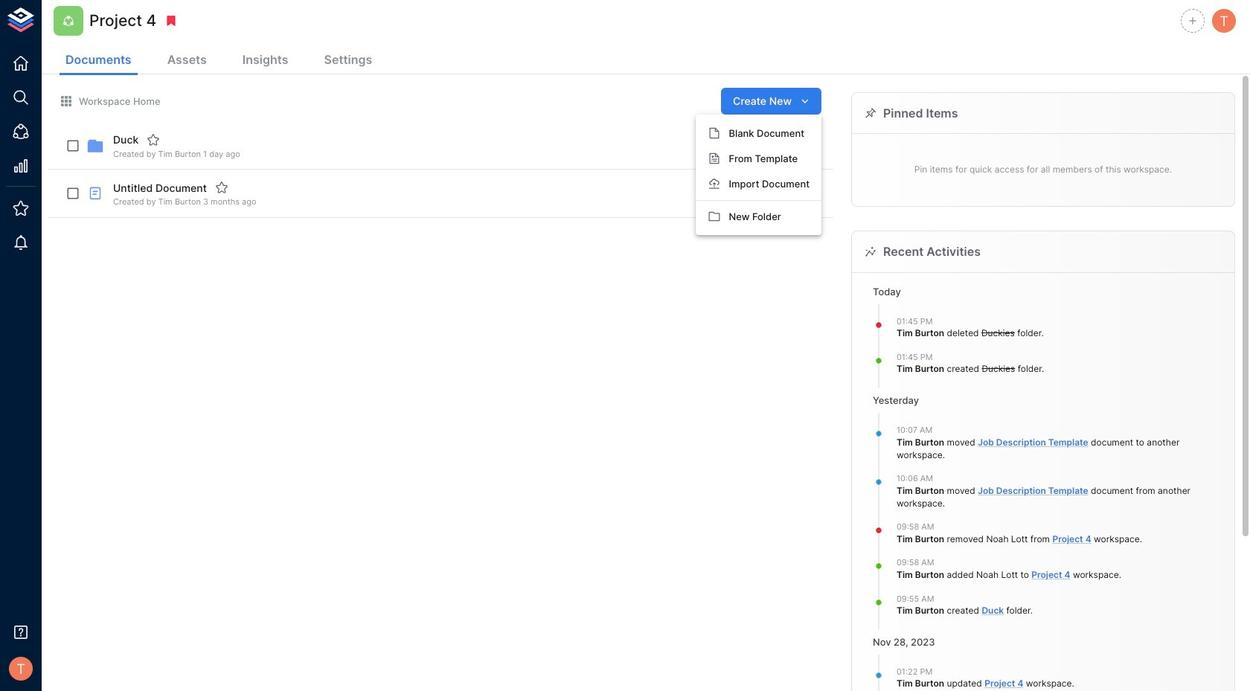 Task type: describe. For each thing, give the bounding box(es) containing it.
favorite image
[[147, 133, 160, 147]]

favorite image
[[215, 181, 229, 195]]



Task type: vqa. For each thing, say whether or not it's contained in the screenshot.
the rightmost Favorite Icon
yes



Task type: locate. For each thing, give the bounding box(es) containing it.
remove bookmark image
[[165, 14, 178, 28]]



